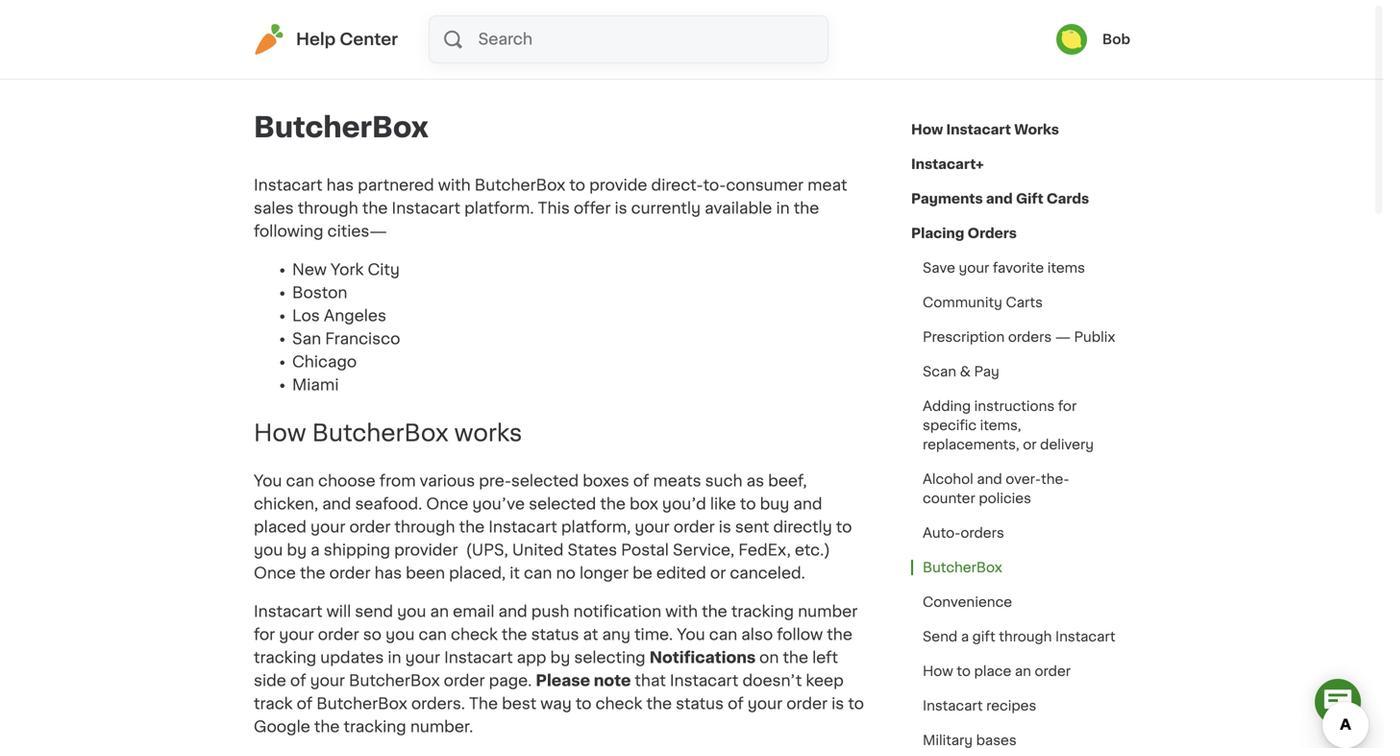 Task type: vqa. For each thing, say whether or not it's contained in the screenshot.
$ in $ 21 14
no



Task type: describe. For each thing, give the bounding box(es) containing it.
can down united
[[524, 566, 552, 581]]

counter
[[923, 492, 975, 506]]

fedex,
[[738, 543, 791, 558]]

orders for auto-
[[961, 527, 1004, 540]]

auto-orders
[[923, 527, 1004, 540]]

a inside you can choose from various pre-selected boxes of meats such as beef, chicken, and seafood. once you've selected the box you'd like to buy and placed your order through the instacart platform, your order is sent directly to you by a shipping provider  (ups, united states postal service, fedex, etc.) once the order has been placed, it can no longer be edited or canceled.
[[311, 543, 320, 558]]

the down the boxes
[[600, 497, 626, 512]]

how instacart works link
[[911, 112, 1059, 147]]

chicago
[[292, 355, 357, 370]]

beef,
[[768, 474, 807, 489]]

selecting
[[574, 651, 646, 666]]

Search search field
[[476, 16, 828, 62]]

for inside adding instructions for specific items, replacements, or delivery
[[1058, 400, 1077, 413]]

check inside instacart will send you an email and push notification with the tracking number for your order so you can check the status at any time. you can also follow the tracking updates in your instacart app by selecting
[[451, 627, 498, 643]]

order inside that instacart doesn't keep track of butcherbox orders. the best way to check the status of your order is to google the tracking number.
[[786, 697, 828, 712]]

order up service,
[[674, 520, 715, 535]]

how for how to place an order
[[923, 665, 953, 679]]

—
[[1055, 331, 1071, 344]]

such
[[705, 474, 743, 489]]

sent
[[735, 520, 769, 535]]

notification
[[573, 604, 661, 620]]

or inside you can choose from various pre-selected boxes of meats such as beef, chicken, and seafood. once you've selected the box you'd like to buy and placed your order through the instacart platform, your order is sent directly to you by a shipping provider  (ups, united states postal service, fedex, etc.) once the order has been placed, it can no longer be edited or canceled.
[[710, 566, 726, 581]]

edited
[[656, 566, 706, 581]]

payments and gift cards link
[[911, 182, 1089, 216]]

the
[[469, 697, 498, 712]]

0 vertical spatial selected
[[511, 474, 579, 489]]

the-
[[1041, 473, 1069, 486]]

orders
[[968, 227, 1017, 240]]

placed,
[[449, 566, 506, 581]]

angeles
[[324, 309, 386, 324]]

scan & pay
[[923, 365, 999, 379]]

instacart inside that instacart doesn't keep track of butcherbox orders. the best way to check the status of your order is to google the tracking number.
[[670, 674, 739, 689]]

alcohol and over-the- counter policies link
[[911, 462, 1130, 516]]

number.
[[410, 720, 473, 735]]

offer
[[574, 201, 611, 216]]

notifications
[[649, 651, 759, 666]]

left
[[812, 651, 838, 666]]

choose
[[318, 474, 376, 489]]

prescription orders — publix link
[[911, 320, 1127, 355]]

cities—
[[327, 224, 387, 239]]

instacart up sales
[[254, 178, 322, 193]]

platform,
[[561, 520, 631, 535]]

1 vertical spatial selected
[[529, 497, 596, 512]]

your up postal
[[635, 520, 670, 535]]

through inside you can choose from various pre-selected boxes of meats such as beef, chicken, and seafood. once you've selected the box you'd like to buy and placed your order through the instacart platform, your order is sent directly to you by a shipping provider  (ups, united states postal service, fedex, etc.) once the order has been placed, it can no longer be edited or canceled.
[[394, 520, 455, 535]]

for inside instacart will send you an email and push notification with the tracking number for your order so you can check the status at any time. you can also follow the tracking updates in your instacart app by selecting
[[254, 627, 275, 643]]

favorite
[[993, 261, 1044, 275]]

check inside that instacart doesn't keep track of butcherbox orders. the best way to check the status of your order is to google the tracking number.
[[595, 697, 642, 712]]

follow
[[777, 627, 823, 643]]

sales
[[254, 201, 294, 216]]

of right track
[[297, 697, 313, 712]]

of down doesn't
[[728, 697, 744, 712]]

states
[[568, 543, 617, 558]]

to inside how to place an order link
[[957, 665, 971, 679]]

community carts
[[923, 296, 1043, 309]]

military bases link
[[911, 724, 1028, 749]]

please
[[536, 674, 590, 689]]

and inside instacart will send you an email and push notification with the tracking number for your order so you can check the status at any time. you can also follow the tracking updates in your instacart app by selecting
[[498, 604, 527, 620]]

place
[[974, 665, 1011, 679]]

way
[[540, 697, 572, 712]]

works
[[1014, 123, 1059, 136]]

help center
[[296, 31, 398, 48]]

as
[[746, 474, 764, 489]]

how to place an order
[[923, 665, 1071, 679]]

canceled.
[[730, 566, 805, 581]]

1 horizontal spatial an
[[1015, 665, 1031, 679]]

order inside on the left side of your butcherbox order page.
[[444, 674, 485, 689]]

city
[[368, 262, 400, 278]]

new york city boston los angeles san francisco chicago miami
[[292, 262, 400, 393]]

placing orders
[[911, 227, 1017, 240]]

over-
[[1006, 473, 1041, 486]]

google
[[254, 720, 310, 735]]

auto-orders link
[[911, 516, 1016, 551]]

tracking inside that instacart doesn't keep track of butcherbox orders. the best way to check the status of your order is to google the tracking number.
[[344, 720, 406, 735]]

or inside adding instructions for specific items, replacements, or delivery
[[1023, 438, 1037, 452]]

1 vertical spatial once
[[254, 566, 296, 581]]

help
[[296, 31, 336, 48]]

meats
[[653, 474, 701, 489]]

instacart has partnered with butcherbox to provide direct-to-consumer meat sales through the instacart platform. this offer is currently available in the following cities—
[[254, 178, 847, 239]]

can right so
[[419, 627, 447, 643]]

bob
[[1102, 33, 1130, 46]]

your inside on the left side of your butcherbox order page.
[[310, 674, 345, 689]]

on the left side of your butcherbox order page.
[[254, 651, 838, 689]]

any
[[602, 627, 631, 643]]

and inside alcohol and over-the- counter policies
[[977, 473, 1002, 486]]

instacart inside you can choose from various pre-selected boxes of meats such as beef, chicken, and seafood. once you've selected the box you'd like to buy and placed your order through the instacart platform, your order is sent directly to you by a shipping provider  (ups, united states postal service, fedex, etc.) once the order has been placed, it can no longer be edited or canceled.
[[489, 520, 557, 535]]

scan & pay link
[[911, 355, 1011, 389]]

0 horizontal spatial tracking
[[254, 651, 316, 666]]

bob link
[[1056, 24, 1130, 55]]

los
[[292, 309, 320, 324]]

placing orders link
[[911, 216, 1017, 251]]

items,
[[980, 419, 1021, 433]]

scan
[[923, 365, 956, 379]]

how to place an order link
[[911, 655, 1082, 689]]

the up notifications
[[702, 604, 727, 620]]

adding
[[923, 400, 971, 413]]

pay
[[974, 365, 999, 379]]

instacart recipes link
[[911, 689, 1048, 724]]

to-
[[703, 178, 726, 193]]

auto-
[[923, 527, 961, 540]]

instacart down partnered
[[392, 201, 460, 216]]

instacart up how to place an order link
[[1055, 631, 1115, 644]]

works
[[454, 422, 522, 445]]

instacart+ link
[[911, 147, 984, 182]]

publix
[[1074, 331, 1115, 344]]

of inside you can choose from various pre-selected boxes of meats such as beef, chicken, and seafood. once you've selected the box you'd like to buy and placed your order through the instacart platform, your order is sent directly to you by a shipping provider  (ups, united states postal service, fedex, etc.) once the order has been placed, it can no longer be edited or canceled.
[[633, 474, 649, 489]]

has inside you can choose from various pre-selected boxes of meats such as beef, chicken, and seafood. once you've selected the box you'd like to buy and placed your order through the instacart platform, your order is sent directly to you by a shipping provider  (ups, united states postal service, fedex, etc.) once the order has been placed, it can no longer be edited or canceled.
[[374, 566, 402, 581]]

the up (ups,
[[459, 520, 485, 535]]

cards
[[1047, 192, 1089, 206]]

and down choose
[[322, 497, 351, 512]]

direct-
[[651, 178, 703, 193]]

so
[[363, 627, 382, 643]]

how for how instacart works
[[911, 123, 943, 136]]

you can choose from various pre-selected boxes of meats such as beef, chicken, and seafood. once you've selected the box you'd like to buy and placed your order through the instacart platform, your order is sent directly to you by a shipping provider  (ups, united states postal service, fedex, etc.) once the order has been placed, it can no longer be edited or canceled.
[[254, 474, 852, 581]]

note
[[594, 674, 631, 689]]

available
[[705, 201, 772, 216]]

in inside instacart will send you an email and push notification with the tracking number for your order so you can check the status at any time. you can also follow the tracking updates in your instacart app by selecting
[[388, 651, 401, 666]]

butcherbox inside instacart has partnered with butcherbox to provide direct-to-consumer meat sales through the instacart platform. this offer is currently available in the following cities—
[[475, 178, 565, 193]]

longer
[[580, 566, 629, 581]]

is for this
[[615, 201, 627, 216]]

keep
[[806, 674, 844, 689]]

this
[[538, 201, 570, 216]]

postal
[[621, 543, 669, 558]]

convenience link
[[911, 585, 1024, 620]]

will
[[326, 604, 351, 620]]

pre-
[[479, 474, 511, 489]]

and up directly
[[793, 497, 822, 512]]

orders for prescription
[[1008, 331, 1052, 344]]

you inside you can choose from various pre-selected boxes of meats such as beef, chicken, and seafood. once you've selected the box you'd like to buy and placed your order through the instacart platform, your order is sent directly to you by a shipping provider  (ups, united states postal service, fedex, etc.) once the order has been placed, it can no longer be edited or canceled.
[[254, 474, 282, 489]]

the right google
[[314, 720, 340, 735]]



Task type: locate. For each thing, give the bounding box(es) containing it.
in
[[776, 201, 790, 216], [388, 651, 401, 666]]

the
[[362, 201, 388, 216], [794, 201, 819, 216], [600, 497, 626, 512], [459, 520, 485, 535], [300, 566, 325, 581], [702, 604, 727, 620], [502, 627, 527, 643], [827, 627, 852, 643], [783, 651, 808, 666], [646, 697, 672, 712], [314, 720, 340, 735]]

has up cities— on the left top
[[326, 178, 354, 193]]

once down placed
[[254, 566, 296, 581]]

2 horizontal spatial is
[[832, 697, 844, 712]]

by down placed
[[287, 543, 307, 558]]

1 vertical spatial how
[[254, 422, 306, 445]]

0 horizontal spatial orders
[[961, 527, 1004, 540]]

for up delivery at the bottom right of page
[[1058, 400, 1077, 413]]

for
[[1058, 400, 1077, 413], [254, 627, 275, 643]]

order down will
[[318, 627, 359, 643]]

orders inside auto-orders link
[[961, 527, 1004, 540]]

tracking left number.
[[344, 720, 406, 735]]

1 horizontal spatial status
[[676, 697, 724, 712]]

1 horizontal spatial tracking
[[344, 720, 406, 735]]

1 horizontal spatial you
[[677, 627, 705, 643]]

been
[[406, 566, 445, 581]]

0 horizontal spatial a
[[311, 543, 320, 558]]

service,
[[673, 543, 734, 558]]

save your favorite items
[[923, 261, 1085, 275]]

2 vertical spatial how
[[923, 665, 953, 679]]

1 vertical spatial a
[[961, 631, 969, 644]]

1 vertical spatial has
[[374, 566, 402, 581]]

order up shipping
[[349, 520, 391, 535]]

with inside instacart will send you an email and push notification with the tracking number for your order so you can check the status at any time. you can also follow the tracking updates in your instacart app by selecting
[[665, 604, 698, 620]]

page.
[[489, 674, 532, 689]]

an left email
[[430, 604, 449, 620]]

from
[[379, 474, 416, 489]]

through right gift
[[999, 631, 1052, 644]]

0 vertical spatial has
[[326, 178, 354, 193]]

meat
[[808, 178, 847, 193]]

is down provide
[[615, 201, 627, 216]]

of right side
[[290, 674, 306, 689]]

the down shipping
[[300, 566, 325, 581]]

0 horizontal spatial through
[[298, 201, 358, 216]]

the inside on the left side of your butcherbox order page.
[[783, 651, 808, 666]]

0 vertical spatial you
[[254, 543, 283, 558]]

you
[[254, 543, 283, 558], [397, 604, 426, 620], [386, 627, 415, 643]]

adding instructions for specific items, replacements, or delivery
[[923, 400, 1094, 452]]

2 vertical spatial tracking
[[344, 720, 406, 735]]

placed
[[254, 520, 307, 535]]

at
[[583, 627, 598, 643]]

and left "gift"
[[986, 192, 1013, 206]]

0 horizontal spatial you
[[254, 474, 282, 489]]

by inside instacart will send you an email and push notification with the tracking number for your order so you can check the status at any time. you can also follow the tracking updates in your instacart app by selecting
[[550, 651, 570, 666]]

0 vertical spatial or
[[1023, 438, 1037, 452]]

is inside that instacart doesn't keep track of butcherbox orders. the best way to check the status of your order is to google the tracking number.
[[832, 697, 844, 712]]

and inside payments and gift cards link
[[986, 192, 1013, 206]]

0 horizontal spatial has
[[326, 178, 354, 193]]

order up "the"
[[444, 674, 485, 689]]

1 vertical spatial in
[[388, 651, 401, 666]]

2 horizontal spatial through
[[999, 631, 1052, 644]]

like
[[710, 497, 736, 512]]

0 vertical spatial for
[[1058, 400, 1077, 413]]

gift
[[972, 631, 995, 644]]

1 horizontal spatial once
[[426, 497, 468, 512]]

1 vertical spatial is
[[719, 520, 731, 535]]

you right send
[[397, 604, 426, 620]]

1 horizontal spatial a
[[961, 631, 969, 644]]

check down note
[[595, 697, 642, 712]]

order down keep
[[786, 697, 828, 712]]

0 horizontal spatial an
[[430, 604, 449, 620]]

0 vertical spatial through
[[298, 201, 358, 216]]

you down placed
[[254, 543, 283, 558]]

a left shipping
[[311, 543, 320, 558]]

is down keep
[[832, 697, 844, 712]]

directly
[[773, 520, 832, 535]]

in right updates
[[388, 651, 401, 666]]

to inside instacart has partnered with butcherbox to provide direct-to-consumer meat sales through the instacart platform. this offer is currently available in the following cities—
[[569, 178, 585, 193]]

how for how butcherbox works
[[254, 422, 306, 445]]

save your favorite items link
[[911, 251, 1097, 285]]

0 vertical spatial you
[[254, 474, 282, 489]]

for up side
[[254, 627, 275, 643]]

send a gift through instacart
[[923, 631, 1115, 644]]

can up notifications
[[709, 627, 737, 643]]

1 horizontal spatial check
[[595, 697, 642, 712]]

gift
[[1016, 192, 1043, 206]]

an right place
[[1015, 665, 1031, 679]]

orders up the butcherbox link
[[961, 527, 1004, 540]]

bases
[[976, 734, 1017, 748]]

tracking up also
[[731, 604, 794, 620]]

the up app
[[502, 627, 527, 643]]

is down like
[[719, 520, 731, 535]]

your down doesn't
[[748, 697, 782, 712]]

with up time.
[[665, 604, 698, 620]]

through up cities— on the left top
[[298, 201, 358, 216]]

push
[[531, 604, 569, 620]]

currently
[[631, 201, 701, 216]]

how butcherbox works
[[254, 422, 522, 445]]

recipes
[[986, 700, 1036, 713]]

it
[[510, 566, 520, 581]]

0 vertical spatial a
[[311, 543, 320, 558]]

app
[[517, 651, 546, 666]]

1 horizontal spatial or
[[1023, 438, 1037, 452]]

how down miami
[[254, 422, 306, 445]]

by inside you can choose from various pre-selected boxes of meats such as beef, chicken, and seafood. once you've selected the box you'd like to buy and placed your order through the instacart platform, your order is sent directly to you by a shipping provider  (ups, united states postal service, fedex, etc.) once the order has been placed, it can no longer be edited or canceled.
[[287, 543, 307, 558]]

0 horizontal spatial by
[[287, 543, 307, 558]]

placing
[[911, 227, 964, 240]]

instacart up united
[[489, 520, 557, 535]]

2 horizontal spatial tracking
[[731, 604, 794, 620]]

how down send
[[923, 665, 953, 679]]

your inside that instacart doesn't keep track of butcherbox orders. the best way to check the status of your order is to google the tracking number.
[[748, 697, 782, 712]]

number
[[798, 604, 858, 620]]

0 vertical spatial is
[[615, 201, 627, 216]]

orders.
[[411, 697, 465, 712]]

instructions
[[974, 400, 1055, 413]]

a left gift
[[961, 631, 969, 644]]

1 vertical spatial with
[[665, 604, 698, 620]]

you up notifications
[[677, 627, 705, 643]]

0 horizontal spatial once
[[254, 566, 296, 581]]

an
[[430, 604, 449, 620], [1015, 665, 1031, 679]]

1 vertical spatial or
[[710, 566, 726, 581]]

an inside instacart will send you an email and push notification with the tracking number for your order so you can check the status at any time. you can also follow the tracking updates in your instacart app by selecting
[[430, 604, 449, 620]]

a inside send a gift through instacart link
[[961, 631, 969, 644]]

and
[[986, 192, 1013, 206], [977, 473, 1002, 486], [322, 497, 351, 512], [793, 497, 822, 512], [498, 604, 527, 620]]

community
[[923, 296, 1002, 309]]

buy
[[760, 497, 789, 512]]

0 vertical spatial once
[[426, 497, 468, 512]]

status down notifications
[[676, 697, 724, 712]]

0 vertical spatial orders
[[1008, 331, 1052, 344]]

side
[[254, 674, 286, 689]]

united
[[512, 543, 564, 558]]

orders left —
[[1008, 331, 1052, 344]]

your down updates
[[310, 674, 345, 689]]

alcohol and over-the- counter policies
[[923, 473, 1069, 506]]

specific
[[923, 419, 977, 433]]

1 horizontal spatial by
[[550, 651, 570, 666]]

seafood.
[[355, 497, 422, 512]]

1 vertical spatial for
[[254, 627, 275, 643]]

can up the chicken,
[[286, 474, 314, 489]]

through inside instacart has partnered with butcherbox to provide direct-to-consumer meat sales through the instacart platform. this offer is currently available in the following cities—
[[298, 201, 358, 216]]

butcherbox link
[[911, 551, 1014, 585]]

selected up platform,
[[529, 497, 596, 512]]

1 vertical spatial you
[[397, 604, 426, 620]]

order inside instacart will send you an email and push notification with the tracking number for your order so you can check the status at any time. you can also follow the tracking updates in your instacart app by selecting
[[318, 627, 359, 643]]

butcherbox inside that instacart doesn't keep track of butcherbox orders. the best way to check the status of your order is to google the tracking number.
[[316, 697, 407, 712]]

2 vertical spatial through
[[999, 631, 1052, 644]]

1 horizontal spatial with
[[665, 604, 698, 620]]

1 vertical spatial an
[[1015, 665, 1031, 679]]

1 horizontal spatial orders
[[1008, 331, 1052, 344]]

through down seafood.
[[394, 520, 455, 535]]

2 vertical spatial you
[[386, 627, 415, 643]]

instacart
[[946, 123, 1011, 136], [254, 178, 322, 193], [392, 201, 460, 216], [489, 520, 557, 535], [254, 604, 322, 620], [1055, 631, 1115, 644], [444, 651, 513, 666], [670, 674, 739, 689], [923, 700, 983, 713]]

and left push
[[498, 604, 527, 620]]

the up cities— on the left top
[[362, 201, 388, 216]]

in inside instacart has partnered with butcherbox to provide direct-to-consumer meat sales through the instacart platform. this offer is currently available in the following cities—
[[776, 201, 790, 216]]

you inside instacart will send you an email and push notification with the tracking number for your order so you can check the status at any time. you can also follow the tracking updates in your instacart app by selecting
[[677, 627, 705, 643]]

the down number in the right bottom of the page
[[827, 627, 852, 643]]

1 vertical spatial check
[[595, 697, 642, 712]]

1 horizontal spatial for
[[1058, 400, 1077, 413]]

through
[[298, 201, 358, 216], [394, 520, 455, 535], [999, 631, 1052, 644]]

is for your
[[832, 697, 844, 712]]

in down consumer
[[776, 201, 790, 216]]

butcherbox inside on the left side of your butcherbox order page.
[[349, 674, 440, 689]]

1 vertical spatial through
[[394, 520, 455, 535]]

payments
[[911, 192, 983, 206]]

order down send a gift through instacart
[[1035, 665, 1071, 679]]

tracking up side
[[254, 651, 316, 666]]

box
[[630, 497, 658, 512]]

your up shipping
[[310, 520, 345, 535]]

check down email
[[451, 627, 498, 643]]

etc.)
[[795, 543, 830, 558]]

the down meat at the right of page
[[794, 201, 819, 216]]

how
[[911, 123, 943, 136], [254, 422, 306, 445], [923, 665, 953, 679]]

0 vertical spatial by
[[287, 543, 307, 558]]

your up orders.
[[405, 651, 440, 666]]

instacart left will
[[254, 604, 322, 620]]

you'd
[[662, 497, 706, 512]]

1 horizontal spatial is
[[719, 520, 731, 535]]

1 horizontal spatial through
[[394, 520, 455, 535]]

orders inside prescription orders — publix link
[[1008, 331, 1052, 344]]

with up platform.
[[438, 178, 471, 193]]

1 horizontal spatial has
[[374, 566, 402, 581]]

various
[[420, 474, 475, 489]]

your right save
[[959, 261, 989, 275]]

the down the that
[[646, 697, 672, 712]]

the down follow
[[783, 651, 808, 666]]

user avatar image
[[1056, 24, 1087, 55]]

1 horizontal spatial in
[[776, 201, 790, 216]]

1 vertical spatial tracking
[[254, 651, 316, 666]]

0 vertical spatial an
[[430, 604, 449, 620]]

or up over-
[[1023, 438, 1037, 452]]

selected up you've
[[511, 474, 579, 489]]

0 horizontal spatial for
[[254, 627, 275, 643]]

instacart down notifications
[[670, 674, 739, 689]]

1 vertical spatial status
[[676, 697, 724, 712]]

with
[[438, 178, 471, 193], [665, 604, 698, 620]]

0 horizontal spatial status
[[531, 627, 579, 643]]

0 horizontal spatial check
[[451, 627, 498, 643]]

1 vertical spatial you
[[677, 627, 705, 643]]

and up policies
[[977, 473, 1002, 486]]

1 vertical spatial orders
[[961, 527, 1004, 540]]

0 horizontal spatial in
[[388, 651, 401, 666]]

of
[[633, 474, 649, 489], [290, 674, 306, 689], [297, 697, 313, 712], [728, 697, 744, 712]]

miami
[[292, 378, 339, 393]]

instacart up instacart+
[[946, 123, 1011, 136]]

military bases
[[923, 734, 1017, 748]]

that instacart doesn't keep track of butcherbox orders. the best way to check the status of your order is to google the tracking number.
[[254, 674, 864, 735]]

boxes
[[583, 474, 629, 489]]

0 horizontal spatial or
[[710, 566, 726, 581]]

0 vertical spatial how
[[911, 123, 943, 136]]

0 vertical spatial tracking
[[731, 604, 794, 620]]

status inside instacart will send you an email and push notification with the tracking number for your order so you can check the status at any time. you can also follow the tracking updates in your instacart app by selecting
[[531, 627, 579, 643]]

how up instacart+
[[911, 123, 943, 136]]

0 vertical spatial status
[[531, 627, 579, 643]]

0 horizontal spatial with
[[438, 178, 471, 193]]

that
[[635, 674, 666, 689]]

order down shipping
[[329, 566, 371, 581]]

best
[[502, 697, 537, 712]]

2 vertical spatial is
[[832, 697, 844, 712]]

you up the chicken,
[[254, 474, 282, 489]]

convenience
[[923, 596, 1012, 609]]

san
[[292, 332, 321, 347]]

with inside instacart has partnered with butcherbox to provide direct-to-consumer meat sales through the instacart platform. this offer is currently available in the following cities—
[[438, 178, 471, 193]]

your up side
[[279, 627, 314, 643]]

0 vertical spatial check
[[451, 627, 498, 643]]

instacart image
[[254, 24, 284, 55]]

how instacart works
[[911, 123, 1059, 136]]

instacart up military bases link
[[923, 700, 983, 713]]

of inside on the left side of your butcherbox order page.
[[290, 674, 306, 689]]

1 vertical spatial by
[[550, 651, 570, 666]]

send
[[923, 631, 958, 644]]

0 vertical spatial in
[[776, 201, 790, 216]]

chicken,
[[254, 497, 318, 512]]

is inside instacart has partnered with butcherbox to provide direct-to-consumer meat sales through the instacart platform. this offer is currently available in the following cities—
[[615, 201, 627, 216]]

instacart up page.
[[444, 651, 513, 666]]

you right so
[[386, 627, 415, 643]]

doesn't
[[742, 674, 802, 689]]

provide
[[589, 178, 647, 193]]

is inside you can choose from various pre-selected boxes of meats such as beef, chicken, and seafood. once you've selected the box you'd like to buy and placed your order through the instacart platform, your order is sent directly to you by a shipping provider  (ups, united states postal service, fedex, etc.) once the order has been placed, it can no longer be edited or canceled.
[[719, 520, 731, 535]]

of up box
[[633, 474, 649, 489]]

community carts link
[[911, 285, 1054, 320]]

0 horizontal spatial is
[[615, 201, 627, 216]]

platform.
[[464, 201, 534, 216]]

you inside you can choose from various pre-selected boxes of meats such as beef, chicken, and seafood. once you've selected the box you'd like to buy and placed your order through the instacart platform, your order is sent directly to you by a shipping provider  (ups, united states postal service, fedex, etc.) once the order has been placed, it can no longer be edited or canceled.
[[254, 543, 283, 558]]

has left the been
[[374, 566, 402, 581]]

or down service,
[[710, 566, 726, 581]]

0 vertical spatial with
[[438, 178, 471, 193]]

status down push
[[531, 627, 579, 643]]

replacements,
[[923, 438, 1019, 452]]

also
[[741, 627, 773, 643]]

track
[[254, 697, 293, 712]]

by up please
[[550, 651, 570, 666]]

has inside instacart has partnered with butcherbox to provide direct-to-consumer meat sales through the instacart platform. this offer is currently available in the following cities—
[[326, 178, 354, 193]]

email
[[453, 604, 494, 620]]

once down "various"
[[426, 497, 468, 512]]

status inside that instacart doesn't keep track of butcherbox orders. the best way to check the status of your order is to google the tracking number.
[[676, 697, 724, 712]]

military
[[923, 734, 973, 748]]

to
[[569, 178, 585, 193], [740, 497, 756, 512], [836, 520, 852, 535], [957, 665, 971, 679], [576, 697, 592, 712], [848, 697, 864, 712]]



